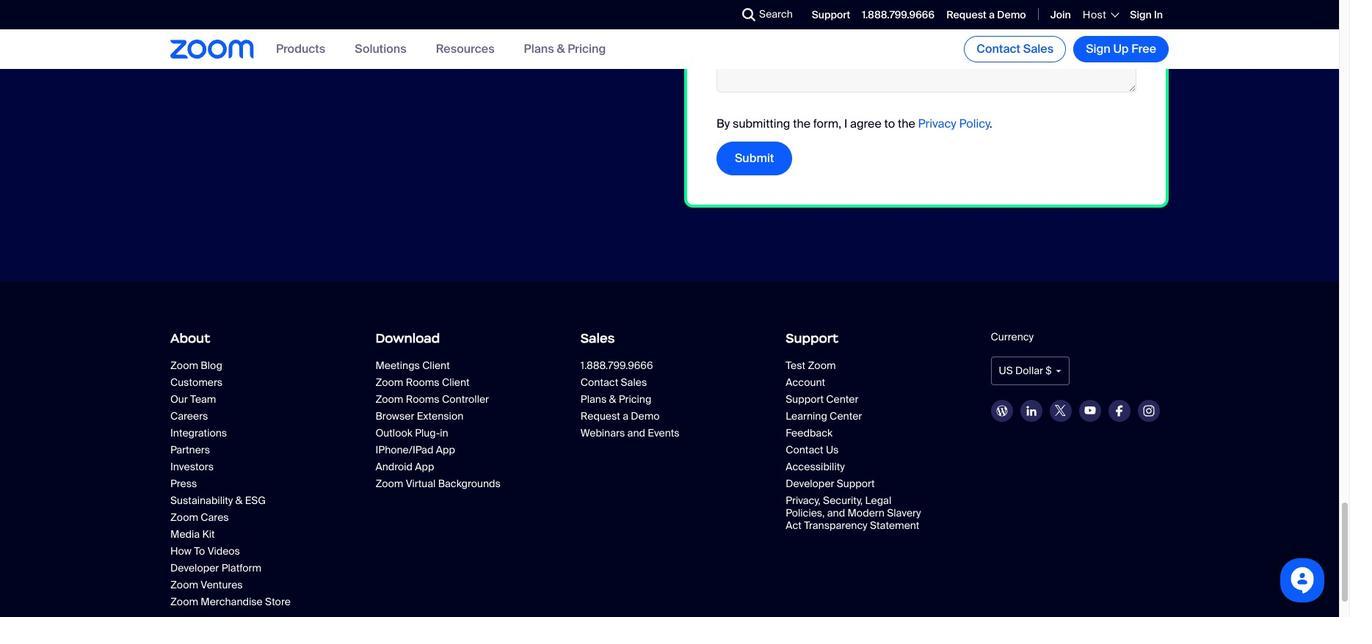 Task type: describe. For each thing, give the bounding box(es) containing it.
learning center link
[[786, 410, 925, 423]]

how to videos link
[[170, 545, 310, 558]]

0 horizontal spatial pricing
[[568, 41, 606, 57]]

0 vertical spatial contact
[[977, 41, 1021, 57]]

0 vertical spatial client
[[422, 359, 450, 373]]

1 vertical spatial center
[[830, 410, 862, 423]]

request a demo
[[946, 8, 1026, 21]]

how
[[170, 545, 192, 558]]

1 vertical spatial sales
[[581, 331, 615, 347]]

drop down icon image
[[1055, 370, 1061, 373]]

videos
[[208, 545, 240, 558]]

zoom ventures link
[[170, 579, 310, 592]]

to
[[194, 545, 205, 558]]

zoom rooms controller link
[[375, 393, 515, 406]]

policy
[[959, 116, 990, 132]]

$
[[1046, 365, 1052, 378]]

0 vertical spatial demo
[[997, 8, 1026, 21]]

extension
[[417, 410, 463, 423]]

transparency
[[804, 519, 868, 533]]

press link
[[170, 478, 310, 491]]

our team link
[[170, 393, 310, 406]]

main content containing by submitting the form, i agree to the
[[0, 0, 1339, 282]]

us
[[826, 444, 839, 457]]

zoom cares link
[[170, 511, 310, 525]]

zoom inside "test zoom account support center learning center feedback contact us accessibility developer support privacy, security, legal policies, and modern slavery act transparency statement"
[[808, 359, 836, 373]]

submit
[[735, 151, 774, 166]]

us dollar $
[[999, 365, 1052, 378]]

esg
[[245, 494, 266, 508]]

request a demo link for 1.888.799.9666
[[946, 8, 1026, 21]]

virtual
[[406, 478, 436, 491]]

investors
[[170, 461, 214, 474]]

modern
[[848, 507, 885, 520]]

contact inside 1.888.799.9666 contact sales plans & pricing request a demo webinars and events
[[581, 376, 618, 389]]

0 vertical spatial plans
[[524, 41, 554, 57]]

solutions button
[[355, 41, 406, 57]]

zoom blog link
[[170, 359, 348, 373]]

sustainability
[[170, 494, 233, 508]]

0 horizontal spatial contact sales link
[[581, 376, 720, 389]]

by submitting the form, i agree to the privacy policy .
[[717, 116, 992, 132]]

2 rooms from the top
[[406, 393, 440, 406]]

meetings client link
[[375, 359, 553, 373]]

webinars and events link
[[581, 427, 720, 440]]

privacy policy link
[[918, 116, 990, 132]]

media
[[170, 528, 200, 541]]

browser
[[375, 410, 414, 423]]

free
[[1132, 41, 1156, 57]]

blog
[[201, 359, 222, 373]]

search
[[759, 7, 793, 21]]

0 vertical spatial sales
[[1023, 41, 1054, 57]]

support center link
[[786, 393, 925, 406]]

1.888.799.9666 for 1.888.799.9666 contact sales plans & pricing request a demo webinars and events
[[581, 359, 653, 373]]

store
[[265, 596, 291, 609]]

platform
[[221, 562, 261, 575]]

controller
[[442, 393, 489, 406]]

1 the from the left
[[793, 116, 811, 132]]

browser extension link
[[375, 410, 515, 423]]

zoom virtual backgrounds link
[[375, 478, 515, 491]]

cares
[[201, 511, 229, 525]]

plans & pricing
[[524, 41, 606, 57]]

test zoom account support center learning center feedback contact us accessibility developer support privacy, security, legal policies, and modern slavery act transparency statement
[[786, 359, 921, 533]]

android
[[375, 461, 413, 474]]

iphone/ipad app link
[[375, 444, 515, 457]]

1 vertical spatial plans & pricing link
[[581, 393, 720, 406]]

us dollar $ button
[[991, 357, 1069, 385]]

support down "account"
[[786, 393, 824, 406]]

legal
[[865, 494, 891, 508]]

request inside 1.888.799.9666 contact sales plans & pricing request a demo webinars and events
[[581, 410, 620, 423]]

and inside "test zoom account support center learning center feedback contact us accessibility developer support privacy, security, legal policies, and modern slavery act transparency statement"
[[827, 507, 845, 520]]

1 horizontal spatial contact sales link
[[964, 36, 1066, 62]]

demo inside 1.888.799.9666 contact sales plans & pricing request a demo webinars and events
[[631, 410, 660, 423]]

investors link
[[170, 461, 310, 474]]

statement
[[870, 519, 920, 533]]

android app link
[[375, 461, 515, 474]]

contact sales
[[977, 41, 1054, 57]]

zoom down how
[[170, 579, 198, 592]]

download
[[375, 331, 440, 347]]

0 vertical spatial center
[[826, 393, 859, 406]]

1 vertical spatial 1.888.799.9666 link
[[581, 359, 759, 373]]

zoom up browser
[[375, 393, 403, 406]]

Anything in particular you would like to discuss? text field
[[717, 5, 1137, 93]]

1 rooms from the top
[[406, 376, 440, 389]]

zoom up 'customers'
[[170, 359, 198, 373]]

sign up free
[[1086, 41, 1156, 57]]

privacy
[[918, 116, 956, 132]]

learning
[[786, 410, 827, 423]]

& inside 1.888.799.9666 contact sales plans & pricing request a demo webinars and events
[[609, 393, 616, 406]]

security,
[[823, 494, 863, 508]]

act
[[786, 519, 802, 533]]

to
[[884, 116, 895, 132]]

request a demo link for plans & pricing
[[581, 410, 720, 423]]

feedback link
[[786, 427, 925, 440]]

youtube image
[[1084, 407, 1096, 415]]

submitting
[[733, 116, 790, 132]]

1 vertical spatial client
[[442, 376, 470, 389]]

kit
[[202, 528, 215, 541]]

meetings
[[375, 359, 420, 373]]

zoom down meetings
[[375, 376, 403, 389]]



Task type: locate. For each thing, give the bounding box(es) containing it.
sales up webinars and events link
[[621, 376, 647, 389]]

1 horizontal spatial pricing
[[619, 393, 651, 406]]

facebook image
[[1116, 405, 1123, 417]]

support link up test zoom link
[[786, 326, 964, 352]]

outlook
[[375, 427, 413, 440]]

0 horizontal spatial demo
[[631, 410, 660, 423]]

0 vertical spatial &
[[557, 41, 565, 57]]

instagram image
[[1143, 405, 1155, 417]]

0 vertical spatial plans & pricing link
[[524, 41, 606, 57]]

zoom blog customers our team careers integrations partners investors press sustainability & esg zoom cares media kit how to videos developer platform zoom ventures zoom merchandise store
[[170, 359, 291, 609]]

0 horizontal spatial request a demo link
[[581, 410, 720, 423]]

1 vertical spatial and
[[827, 507, 845, 520]]

1 vertical spatial developer
[[170, 562, 219, 575]]

0 vertical spatial 1.888.799.9666 link
[[862, 8, 935, 21]]

developer inside "test zoom account support center learning center feedback contact us accessibility developer support privacy, security, legal policies, and modern slavery act transparency statement"
[[786, 478, 834, 491]]

1 horizontal spatial a
[[989, 8, 995, 21]]

2 the from the left
[[898, 116, 915, 132]]

1 horizontal spatial request
[[946, 8, 987, 21]]

and left modern
[[827, 507, 845, 520]]

merchandise
[[201, 596, 263, 609]]

sales up 1.888.799.9666 contact sales plans & pricing request a demo webinars and events
[[581, 331, 615, 347]]

account
[[786, 376, 825, 389]]

zoom rooms client link
[[375, 376, 515, 389]]

products button
[[276, 41, 325, 57]]

1.888.799.9666 for 1.888.799.9666
[[862, 8, 935, 21]]

accessibility link
[[786, 461, 925, 474]]

plans
[[524, 41, 554, 57], [581, 393, 607, 406]]

sign inside "link"
[[1086, 41, 1111, 57]]

1 horizontal spatial developer
[[786, 478, 834, 491]]

form,
[[813, 116, 841, 132]]

developer platform link
[[170, 562, 310, 575]]

0 horizontal spatial contact
[[581, 376, 618, 389]]

pricing
[[568, 41, 606, 57], [619, 393, 651, 406]]

customers
[[170, 376, 223, 389]]

app up virtual
[[415, 461, 434, 474]]

zoom logo image
[[170, 40, 254, 59]]

sign for sign up free
[[1086, 41, 1111, 57]]

1 vertical spatial request a demo link
[[581, 410, 720, 423]]

rooms up zoom rooms controller link
[[406, 376, 440, 389]]

request a demo link up contact sales
[[946, 8, 1026, 21]]

support down the accessibility "link"
[[837, 478, 875, 491]]

and
[[627, 427, 645, 440], [827, 507, 845, 520]]

developer support link
[[786, 478, 925, 491]]

0 horizontal spatial sign
[[1086, 41, 1111, 57]]

sign left the up
[[1086, 41, 1111, 57]]

2 horizontal spatial sales
[[1023, 41, 1054, 57]]

test zoom link
[[786, 359, 964, 373]]

contact up the webinars
[[581, 376, 618, 389]]

developer down to
[[170, 562, 219, 575]]

plug-
[[415, 427, 440, 440]]

1 vertical spatial rooms
[[406, 393, 440, 406]]

iphone/ipad
[[375, 444, 433, 457]]

0 vertical spatial request a demo link
[[946, 8, 1026, 21]]

agree
[[850, 116, 882, 132]]

0 horizontal spatial 1.888.799.9666
[[581, 359, 653, 373]]

contact sales link down sales link
[[581, 376, 720, 389]]

contact us link
[[786, 444, 925, 457]]

search image
[[742, 8, 756, 21]]

careers
[[170, 410, 208, 423]]

0 vertical spatial a
[[989, 8, 995, 21]]

1.888.799.9666 contact sales plans & pricing request a demo webinars and events
[[581, 359, 680, 440]]

customers link
[[170, 376, 310, 389]]

0 vertical spatial 1.888.799.9666
[[862, 8, 935, 21]]

a
[[989, 8, 995, 21], [623, 410, 629, 423]]

1 vertical spatial app
[[415, 461, 434, 474]]

partners link
[[170, 444, 310, 457]]

integrations
[[170, 427, 227, 440]]

request up the webinars
[[581, 410, 620, 423]]

2 vertical spatial sales
[[621, 376, 647, 389]]

and left the events
[[627, 427, 645, 440]]

request
[[946, 8, 987, 21], [581, 410, 620, 423]]

0 horizontal spatial the
[[793, 116, 811, 132]]

the left the form,
[[793, 116, 811, 132]]

0 vertical spatial pricing
[[568, 41, 606, 57]]

contact sales link down request a demo
[[964, 36, 1066, 62]]

demo up webinars and events link
[[631, 410, 660, 423]]

0 horizontal spatial sales
[[581, 331, 615, 347]]

account link
[[786, 376, 925, 389]]

request up contact sales
[[946, 8, 987, 21]]

events
[[648, 427, 680, 440]]

.
[[990, 116, 992, 132]]

1 horizontal spatial 1.888.799.9666 link
[[862, 8, 935, 21]]

a up contact sales
[[989, 8, 995, 21]]

rooms
[[406, 376, 440, 389], [406, 393, 440, 406]]

press
[[170, 478, 197, 491]]

zoom up the media
[[170, 511, 198, 525]]

0 horizontal spatial a
[[623, 410, 629, 423]]

submit button
[[717, 142, 792, 176]]

blog image
[[996, 405, 1008, 417]]

privacy, security, legal policies, and modern slavery act transparency statement link
[[786, 494, 925, 533]]

center
[[826, 393, 859, 406], [830, 410, 862, 423]]

demo
[[997, 8, 1026, 21], [631, 410, 660, 423]]

sign in
[[1130, 8, 1163, 21]]

rooms up extension
[[406, 393, 440, 406]]

sales inside 1.888.799.9666 contact sales plans & pricing request a demo webinars and events
[[621, 376, 647, 389]]

in
[[440, 427, 448, 440]]

careers link
[[170, 410, 310, 423]]

1 horizontal spatial request a demo link
[[946, 8, 1026, 21]]

the right to
[[898, 116, 915, 132]]

1 horizontal spatial plans
[[581, 393, 607, 406]]

zoom left merchandise
[[170, 596, 198, 609]]

0 horizontal spatial &
[[235, 494, 243, 508]]

1 horizontal spatial sales
[[621, 376, 647, 389]]

0 horizontal spatial developer
[[170, 562, 219, 575]]

0 vertical spatial sign
[[1130, 8, 1152, 21]]

1.888.799.9666
[[862, 8, 935, 21], [581, 359, 653, 373]]

about
[[170, 331, 210, 347]]

1 horizontal spatial and
[[827, 507, 845, 520]]

1 vertical spatial &
[[609, 393, 616, 406]]

1 vertical spatial pricing
[[619, 393, 651, 406]]

1 horizontal spatial demo
[[997, 8, 1026, 21]]

sign for sign in
[[1130, 8, 1152, 21]]

join
[[1050, 8, 1071, 21]]

plans inside 1.888.799.9666 contact sales plans & pricing request a demo webinars and events
[[581, 393, 607, 406]]

0 vertical spatial and
[[627, 427, 645, 440]]

products
[[276, 41, 325, 57]]

1 vertical spatial sign
[[1086, 41, 1111, 57]]

sign
[[1130, 8, 1152, 21], [1086, 41, 1111, 57]]

by
[[717, 116, 730, 132]]

search image
[[742, 8, 756, 21]]

contact down request a demo
[[977, 41, 1021, 57]]

zoom
[[170, 359, 198, 373], [808, 359, 836, 373], [375, 376, 403, 389], [375, 393, 403, 406], [375, 478, 403, 491], [170, 511, 198, 525], [170, 579, 198, 592], [170, 596, 198, 609]]

a up the webinars
[[623, 410, 629, 423]]

& inside zoom blog customers our team careers integrations partners investors press sustainability & esg zoom cares media kit how to videos developer platform zoom ventures zoom merchandise store
[[235, 494, 243, 508]]

linked in image
[[1026, 406, 1036, 416]]

and inside 1.888.799.9666 contact sales plans & pricing request a demo webinars and events
[[627, 427, 645, 440]]

feedback
[[786, 427, 833, 440]]

zoom up "account"
[[808, 359, 836, 373]]

center up learning center 'link'
[[826, 393, 859, 406]]

&
[[557, 41, 565, 57], [609, 393, 616, 406], [235, 494, 243, 508]]

1 horizontal spatial &
[[557, 41, 565, 57]]

team
[[190, 393, 216, 406]]

1 vertical spatial demo
[[631, 410, 660, 423]]

1 horizontal spatial contact
[[786, 444, 823, 457]]

resources button
[[436, 41, 495, 57]]

test
[[786, 359, 806, 373]]

1 horizontal spatial app
[[436, 444, 455, 457]]

client up zoom rooms client link
[[422, 359, 450, 373]]

center down 'support center' link
[[830, 410, 862, 423]]

currency
[[991, 331, 1034, 344]]

0 horizontal spatial app
[[415, 461, 434, 474]]

contact down feedback at the bottom
[[786, 444, 823, 457]]

twitter image
[[1055, 405, 1066, 416]]

2 vertical spatial contact
[[786, 444, 823, 457]]

dollar
[[1015, 365, 1043, 378]]

1 vertical spatial contact
[[581, 376, 618, 389]]

2 horizontal spatial contact
[[977, 41, 1021, 57]]

sign left in
[[1130, 8, 1152, 21]]

webinars
[[581, 427, 625, 440]]

meetings client zoom rooms client zoom rooms controller browser extension outlook plug-in iphone/ipad app android app zoom virtual backgrounds
[[375, 359, 501, 491]]

a inside 1.888.799.9666 contact sales plans & pricing request a demo webinars and events
[[623, 410, 629, 423]]

contact sales link
[[964, 36, 1066, 62], [581, 376, 720, 389]]

us
[[999, 365, 1013, 378]]

support link right 'search'
[[812, 8, 850, 21]]

media kit link
[[170, 528, 310, 541]]

partners
[[170, 444, 210, 457]]

join link
[[1050, 8, 1071, 21]]

about link
[[170, 326, 348, 352]]

main content
[[0, 0, 1339, 282]]

0 horizontal spatial plans
[[524, 41, 554, 57]]

0 vertical spatial contact sales link
[[964, 36, 1066, 62]]

contact inside "test zoom account support center learning center feedback contact us accessibility developer support privacy, security, legal policies, and modern slavery act transparency statement"
[[786, 444, 823, 457]]

2 vertical spatial &
[[235, 494, 243, 508]]

support right 'search'
[[812, 8, 850, 21]]

0 vertical spatial developer
[[786, 478, 834, 491]]

privacy,
[[786, 494, 821, 508]]

1 vertical spatial a
[[623, 410, 629, 423]]

i
[[844, 116, 847, 132]]

1 horizontal spatial 1.888.799.9666
[[862, 8, 935, 21]]

app up android app "link"
[[436, 444, 455, 457]]

pricing inside 1.888.799.9666 contact sales plans & pricing request a demo webinars and events
[[619, 393, 651, 406]]

sustainability & esg link
[[170, 494, 310, 508]]

1 vertical spatial contact sales link
[[581, 376, 720, 389]]

1 vertical spatial 1.888.799.9666
[[581, 359, 653, 373]]

policies,
[[786, 507, 825, 520]]

request a demo link up webinars and events link
[[581, 410, 720, 423]]

1 vertical spatial plans
[[581, 393, 607, 406]]

zoom down android
[[375, 478, 403, 491]]

1 vertical spatial request
[[581, 410, 620, 423]]

demo up contact sales
[[997, 8, 1026, 21]]

1.888.799.9666 inside 1.888.799.9666 contact sales plans & pricing request a demo webinars and events
[[581, 359, 653, 373]]

zoom merchandise store link
[[170, 596, 310, 609]]

0 vertical spatial rooms
[[406, 376, 440, 389]]

in
[[1154, 8, 1163, 21]]

client
[[422, 359, 450, 373], [442, 376, 470, 389]]

2 horizontal spatial &
[[609, 393, 616, 406]]

support up test
[[786, 331, 839, 347]]

1 vertical spatial support link
[[786, 326, 964, 352]]

backgrounds
[[438, 478, 501, 491]]

integrations link
[[170, 427, 310, 440]]

0 horizontal spatial 1.888.799.9666 link
[[581, 359, 759, 373]]

0 vertical spatial app
[[436, 444, 455, 457]]

our
[[170, 393, 188, 406]]

None search field
[[689, 3, 746, 26]]

client down meetings client link
[[442, 376, 470, 389]]

0 horizontal spatial and
[[627, 427, 645, 440]]

1 horizontal spatial the
[[898, 116, 915, 132]]

developer down accessibility
[[786, 478, 834, 491]]

host button
[[1083, 8, 1118, 21]]

developer inside zoom blog customers our team careers integrations partners investors press sustainability & esg zoom cares media kit how to videos developer platform zoom ventures zoom merchandise store
[[170, 562, 219, 575]]

host
[[1083, 8, 1107, 21]]

1 horizontal spatial sign
[[1130, 8, 1152, 21]]

developer
[[786, 478, 834, 491], [170, 562, 219, 575]]

0 horizontal spatial request
[[581, 410, 620, 423]]

sales down "join"
[[1023, 41, 1054, 57]]

sign up free link
[[1074, 36, 1169, 62]]

0 vertical spatial request
[[946, 8, 987, 21]]

0 vertical spatial support link
[[812, 8, 850, 21]]



Task type: vqa. For each thing, say whether or not it's contained in the screenshot.
"Social Sharing" element
no



